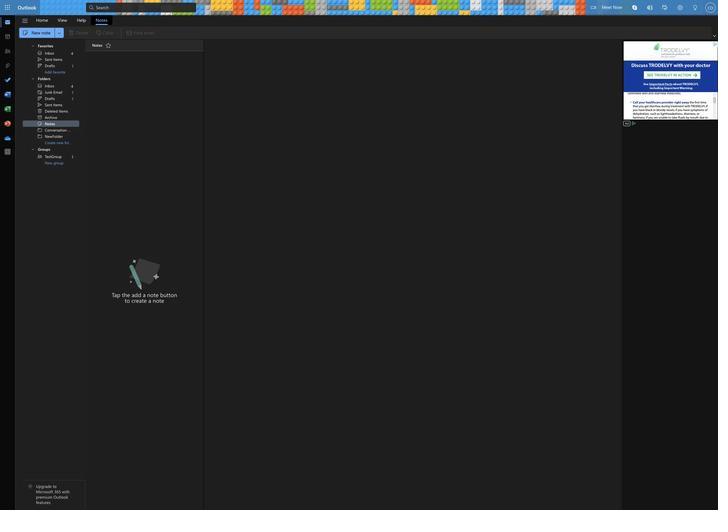 Task type: describe. For each thing, give the bounding box(es) containing it.
1 for tree item containing 
[[72, 154, 73, 159]]

4 for sent items
[[71, 51, 73, 56]]

365
[[54, 490, 61, 495]]

 inside  sent items  deleted items  archive  notes  conversation history  newfolder
[[37, 121, 42, 126]]

tree item containing 
[[23, 108, 79, 114]]

add
[[45, 69, 52, 75]]

groups
[[38, 147, 50, 152]]

 button for favorites
[[25, 42, 37, 49]]

3 tree item from the top
[[23, 63, 79, 69]]

premium
[[36, 495, 52, 500]]

to inside tap the add a note button to create a note
[[125, 297, 130, 305]]

 for 
[[37, 83, 42, 88]]

drafts for sent items
[[45, 63, 55, 68]]

1  from the top
[[37, 128, 42, 133]]

1 tree item from the top
[[23, 50, 79, 56]]

create new folder tree item
[[23, 140, 79, 146]]

tree containing favorites
[[23, 40, 79, 75]]

favorites tree item
[[23, 42, 79, 50]]


[[88, 4, 95, 11]]

inbox for junk email
[[45, 83, 54, 88]]


[[22, 18, 28, 24]]

 sent items
[[37, 57, 62, 62]]

tree item containing 
[[23, 89, 79, 95]]

 heading
[[92, 40, 113, 51]]

 button
[[55, 28, 64, 38]]

ad
[[625, 121, 629, 126]]

outlook link
[[18, 0, 36, 15]]

1 for 3rd tree item from the top
[[72, 63, 73, 68]]


[[663, 5, 668, 10]]

sent for  sent items  deleted items  archive  notes  conversation history  newfolder
[[45, 102, 52, 107]]

 drafts for add favorite
[[37, 63, 55, 68]]

1 for tree item containing 
[[72, 90, 73, 95]]

deleted
[[45, 109, 58, 114]]

upgrade to microsoft 365 with premium outlook features
[[36, 484, 70, 506]]

create new folder
[[45, 140, 74, 145]]

1 for 6th tree item from the top of the tap the add a note button to create a note application
[[72, 96, 73, 101]]


[[633, 5, 638, 10]]

notes for notes 
[[92, 43, 102, 48]]

 button for groups
[[25, 146, 37, 153]]

items for  sent items
[[53, 57, 62, 62]]

folders
[[38, 76, 50, 81]]

2 tree item from the top
[[23, 56, 79, 63]]

1 horizontal spatial a
[[148, 297, 151, 305]]

 button
[[673, 0, 688, 16]]

upgrade
[[36, 484, 52, 490]]

powerpoint image
[[4, 121, 11, 127]]

 drafts for sent items
[[37, 96, 55, 101]]

6 tree item from the top
[[23, 95, 79, 102]]

 sent items  deleted items  archive  notes  conversation history  newfolder
[[37, 102, 80, 139]]

view button
[[53, 15, 72, 25]]

meet
[[602, 4, 612, 10]]

tree item containing 
[[23, 121, 79, 127]]

outlook inside banner
[[18, 4, 36, 11]]

7 tree item from the top
[[23, 102, 79, 108]]

meet now
[[602, 4, 622, 10]]

 button for folders
[[25, 75, 37, 82]]

new inside  new note
[[32, 30, 40, 36]]

 search field
[[86, 0, 196, 14]]

 for 
[[57, 30, 62, 36]]

4 for junk email
[[71, 84, 73, 89]]


[[37, 115, 42, 120]]

Search for email, meetings, files and more. field
[[95, 4, 193, 11]]

folders tree item
[[23, 75, 79, 83]]

help
[[77, 17, 86, 23]]

new
[[57, 140, 64, 145]]

11 tree item from the top
[[23, 127, 80, 133]]

co image
[[706, 3, 716, 13]]

 button
[[103, 40, 113, 51]]

notes for notes
[[96, 17, 108, 23]]

 inbox for junk email
[[37, 83, 54, 88]]

 folders
[[31, 76, 50, 81]]

junk
[[45, 90, 52, 95]]

group
[[53, 160, 64, 165]]

to inside upgrade to microsoft 365 with premium outlook features
[[53, 484, 57, 490]]

add favorite tree item
[[23, 69, 79, 75]]

 favorites
[[31, 43, 53, 48]]

onedrive image
[[4, 135, 11, 142]]

 inbox for sent items
[[37, 51, 54, 56]]

items for  sent items  deleted items  archive  notes  conversation history  newfolder
[[53, 102, 62, 107]]

email
[[53, 90, 62, 95]]

people image
[[4, 48, 11, 55]]


[[693, 5, 698, 10]]



Task type: vqa. For each thing, say whether or not it's contained in the screenshot.
settings in the Use system settings
no



Task type: locate. For each thing, give the bounding box(es) containing it.
note
[[42, 30, 50, 36], [147, 291, 159, 299], [153, 297, 164, 305]]

 down view 'button'
[[57, 30, 62, 36]]

12 tree item from the top
[[23, 133, 79, 140]]

1  button from the top
[[25, 42, 37, 49]]

home
[[36, 17, 48, 23]]

2 vertical spatial items
[[59, 109, 68, 114]]

4
[[71, 51, 73, 56], [71, 84, 73, 89]]

 button
[[643, 0, 658, 16]]

1 vertical spatial  drafts
[[37, 96, 55, 101]]

left-rail-appbar navigation
[[1, 15, 14, 146]]

 testgroup
[[37, 154, 62, 159]]

 button
[[688, 0, 703, 16]]

new
[[32, 30, 40, 36], [45, 160, 52, 165]]

 drafts down junk
[[37, 96, 55, 101]]


[[37, 63, 42, 68], [37, 96, 42, 101]]

the
[[122, 291, 130, 299]]

conversation
[[45, 128, 67, 133]]

tree item up newfolder
[[23, 127, 80, 133]]

a right 'add'
[[143, 291, 146, 299]]

edit group
[[19, 27, 120, 39]]

to
[[125, 297, 130, 305], [53, 484, 57, 490]]

add favorite
[[45, 69, 65, 75]]

2  inbox from the top
[[37, 83, 54, 88]]

2  from the top
[[37, 96, 42, 101]]

tab list containing home
[[31, 15, 112, 25]]

tree item
[[23, 50, 79, 56], [23, 56, 79, 63], [23, 63, 79, 69], [23, 83, 79, 89], [23, 89, 79, 95], [23, 95, 79, 102], [23, 102, 79, 108], [23, 108, 79, 114], [23, 114, 79, 121], [23, 121, 79, 127], [23, 127, 80, 133], [23, 133, 79, 140], [23, 153, 79, 160]]

tree item down the  junk email at the left of the page
[[23, 95, 79, 102]]

1  drafts from the top
[[37, 63, 55, 68]]

notes 
[[92, 42, 112, 49]]

a right create
[[148, 297, 151, 305]]

notes inside  sent items  deleted items  archive  notes  conversation history  newfolder
[[45, 121, 55, 126]]

drafts for junk email
[[45, 96, 55, 101]]

 for 
[[37, 63, 42, 68]]

tree item up add favorite tree item
[[23, 56, 79, 63]]

items up 'favorite'
[[53, 57, 62, 62]]

1 right email
[[72, 90, 73, 95]]

 inbox down favorites
[[37, 51, 54, 56]]

word image
[[4, 92, 11, 98]]

10 tree item from the top
[[23, 121, 79, 127]]

 button
[[658, 0, 673, 16]]

tree item up deleted
[[23, 102, 79, 108]]


[[648, 5, 653, 10]]

inbox up the  junk email at the left of the page
[[45, 83, 54, 88]]

0 vertical spatial 
[[37, 63, 42, 68]]

outlook inside upgrade to microsoft 365 with premium outlook features
[[53, 495, 68, 500]]

2 drafts from the top
[[45, 96, 55, 101]]

drafts
[[45, 63, 55, 68], [45, 96, 55, 101]]

new inside tree item
[[45, 160, 52, 165]]

1 horizontal spatial to
[[125, 297, 130, 305]]

1 vertical spatial new
[[45, 160, 52, 165]]

0 vertical spatial  inbox
[[37, 51, 54, 56]]

1  from the top
[[37, 63, 42, 68]]

note inside  new note
[[42, 30, 50, 36]]

button
[[160, 291, 177, 299]]

2 inbox from the top
[[45, 83, 54, 88]]

excel image
[[4, 106, 11, 113]]

inbox for sent items
[[45, 51, 54, 56]]

 button down  new note
[[25, 42, 37, 49]]

items up deleted
[[53, 102, 62, 107]]

2  from the top
[[37, 102, 42, 107]]


[[105, 42, 112, 49]]

0 vertical spatial 
[[37, 51, 42, 56]]

 groups
[[31, 147, 50, 152]]

tree item up archive
[[23, 108, 79, 114]]

3  button from the top
[[25, 146, 37, 153]]

2  button from the top
[[25, 75, 37, 82]]

sent
[[45, 57, 52, 62], [45, 102, 52, 107]]

2 tree from the top
[[23, 83, 80, 146]]

favorites
[[38, 43, 53, 48]]

5 tree item from the top
[[23, 89, 79, 95]]

files image
[[4, 63, 11, 69]]

2 vertical spatial notes
[[45, 121, 55, 126]]

 drafts
[[37, 63, 55, 68], [37, 96, 55, 101]]

0 horizontal spatial outlook
[[18, 4, 36, 11]]

new down home button
[[32, 30, 40, 36]]

0 vertical spatial 4
[[71, 51, 73, 56]]

1 vertical spatial 
[[37, 134, 42, 139]]

tree item down archive
[[23, 121, 79, 127]]

1 vertical spatial 
[[37, 83, 42, 88]]

sent up deleted
[[45, 102, 52, 107]]

 down  at the left top
[[22, 30, 28, 36]]

 button
[[25, 42, 37, 49], [25, 75, 37, 82], [25, 146, 37, 153]]


[[37, 109, 42, 114]]

 inbox up junk
[[37, 83, 54, 88]]

groups tree item
[[23, 146, 79, 153]]

to right upgrade
[[53, 484, 57, 490]]

notes inside button
[[96, 17, 108, 23]]

to left 'add'
[[125, 297, 130, 305]]

 for 
[[37, 96, 42, 101]]

tree item up new group
[[23, 153, 79, 160]]

1 vertical spatial sent
[[45, 102, 52, 107]]

 left folders
[[31, 77, 35, 81]]

view
[[58, 17, 67, 23]]

new group
[[45, 160, 64, 165]]

1 vertical spatial tree
[[23, 83, 80, 146]]

 down  favorites
[[37, 57, 42, 62]]

new group tree item
[[23, 160, 79, 166]]

archive
[[45, 115, 57, 120]]

1 vertical spatial 
[[37, 96, 42, 101]]

tab list
[[31, 15, 112, 25]]

 drafts up add
[[37, 63, 55, 68]]

outlook
[[18, 4, 36, 11], [53, 495, 68, 500]]

1  inbox from the top
[[37, 51, 54, 56]]

1 up add favorite tree item
[[72, 63, 73, 68]]

with
[[62, 490, 70, 495]]

 new note
[[22, 30, 50, 36]]

testgroup
[[45, 154, 62, 159]]

0 vertical spatial inbox
[[45, 51, 54, 56]]

2  drafts from the top
[[37, 96, 55, 101]]

1 horizontal spatial 
[[37, 121, 42, 126]]

sent inside  sent items  deleted items  archive  notes  conversation history  newfolder
[[45, 102, 52, 107]]

1 1 from the top
[[72, 63, 73, 68]]

 up 
[[37, 83, 42, 88]]

0 vertical spatial notes
[[96, 17, 108, 23]]

tree item down deleted
[[23, 114, 79, 121]]

 down 
[[37, 96, 42, 101]]

 inside  sent items  deleted items  archive  notes  conversation history  newfolder
[[37, 102, 42, 107]]

drafts down  sent items
[[45, 63, 55, 68]]

0 vertical spatial 
[[37, 128, 42, 133]]

tree item up  sent items
[[23, 50, 79, 56]]


[[37, 90, 42, 95]]

0 vertical spatial to
[[125, 297, 130, 305]]

set your advertising preferences image
[[632, 121, 637, 126]]

new down  testgroup
[[45, 160, 52, 165]]


[[591, 5, 596, 10]]

add
[[132, 291, 141, 299]]

 inbox
[[37, 51, 54, 56], [37, 83, 54, 88]]

1 vertical spatial notes
[[92, 43, 102, 48]]

2 4 from the top
[[71, 84, 73, 89]]

 button up the 
[[25, 146, 37, 153]]

0 vertical spatial new
[[32, 30, 40, 36]]

2  from the top
[[37, 134, 42, 139]]

 up  groups
[[37, 134, 42, 139]]

9 tree item from the top
[[23, 114, 79, 121]]


[[37, 154, 42, 159]]

tree item down the folders 'tree item'
[[23, 89, 79, 95]]

inbox up  sent items
[[45, 51, 54, 56]]

1 vertical spatial  button
[[25, 75, 37, 82]]

2 vertical spatial  button
[[25, 146, 37, 153]]

home button
[[31, 15, 53, 25]]

1 vertical spatial drafts
[[45, 96, 55, 101]]

 up ''
[[37, 102, 42, 107]]

tree containing 
[[23, 83, 80, 146]]

2  from the top
[[37, 83, 42, 88]]

1 vertical spatial items
[[53, 102, 62, 107]]

3 1 from the top
[[72, 96, 73, 101]]

 down  sent items
[[37, 63, 42, 68]]

1  from the top
[[37, 57, 42, 62]]

1 vertical spatial 
[[37, 102, 42, 107]]

outlook right premium
[[53, 495, 68, 500]]

tree item containing 
[[23, 114, 79, 121]]

items right deleted
[[59, 109, 68, 114]]

1 inbox from the top
[[45, 51, 54, 56]]

1 horizontal spatial outlook
[[53, 495, 68, 500]]

 down  favorites
[[37, 51, 42, 56]]

sent up add
[[45, 57, 52, 62]]

 left favorites
[[31, 44, 35, 48]]

a
[[143, 291, 146, 299], [148, 297, 151, 305]]

notes button
[[91, 15, 112, 25]]

1 vertical spatial outlook
[[53, 495, 68, 500]]

create
[[45, 140, 56, 145]]

0 horizontal spatial 
[[22, 30, 28, 36]]

 down the  in the left top of the page
[[37, 128, 42, 133]]

2 sent from the top
[[45, 102, 52, 107]]

tree item down  sent items
[[23, 63, 79, 69]]

items inside tree item
[[53, 57, 62, 62]]


[[22, 30, 28, 36], [37, 121, 42, 126]]

 for  folders
[[31, 77, 35, 81]]

items
[[53, 57, 62, 62], [53, 102, 62, 107], [59, 109, 68, 114]]

1 4 from the top
[[71, 51, 73, 56]]

 for 
[[37, 51, 42, 56]]

1 tree from the top
[[23, 40, 79, 75]]

0 vertical spatial drafts
[[45, 63, 55, 68]]

to do image
[[4, 77, 11, 84]]

microsoft
[[36, 490, 53, 495]]

tap
[[112, 291, 120, 299]]

 inside  groups
[[31, 147, 35, 151]]

 button inside groups 'tree item'
[[25, 146, 37, 153]]

sent for  sent items
[[45, 57, 52, 62]]

 left groups
[[31, 147, 35, 151]]

tap the add a note button to create a note application
[[0, 0, 718, 511]]

 junk email
[[37, 90, 62, 95]]

tab list inside tap the add a note button to create a note application
[[31, 15, 112, 25]]

0 vertical spatial  button
[[25, 42, 37, 49]]

 down the  in the left top of the page
[[37, 121, 42, 126]]

tree item containing 
[[23, 153, 79, 160]]

tree item up the  junk email at the left of the page
[[23, 83, 79, 89]]

1 vertical spatial to
[[53, 484, 57, 490]]

sent inside tree item
[[45, 57, 52, 62]]

tree item up the create
[[23, 133, 79, 140]]

 inside  new note
[[22, 30, 28, 36]]

1 up  sent items  deleted items  archive  notes  conversation history  newfolder
[[72, 96, 73, 101]]

4 down edit group
[[71, 51, 73, 56]]

history
[[68, 128, 80, 133]]

2 1 from the top
[[72, 90, 73, 95]]

1 down folder on the left top
[[72, 154, 73, 159]]

mail image
[[4, 19, 11, 26]]

 for  sent items  deleted items  archive  notes  conversation history  newfolder
[[37, 102, 42, 107]]

notes left the 
[[92, 43, 102, 48]]

 inside  folders
[[31, 77, 35, 81]]

1 sent from the top
[[45, 57, 52, 62]]


[[713, 34, 717, 38]]

1 horizontal spatial new
[[45, 160, 52, 165]]


[[37, 51, 42, 56], [37, 83, 42, 88]]

0 vertical spatial  drafts
[[37, 63, 55, 68]]

0 vertical spatial sent
[[45, 57, 52, 62]]

1
[[72, 63, 73, 68], [72, 90, 73, 95], [72, 96, 73, 101], [72, 154, 73, 159]]

1  from the top
[[37, 51, 42, 56]]


[[678, 5, 683, 10]]


[[57, 30, 62, 36], [31, 44, 35, 48], [31, 77, 35, 81], [31, 147, 35, 151]]


[[37, 57, 42, 62], [37, 102, 42, 107]]

1 vertical spatial  inbox
[[37, 83, 54, 88]]

 for  sent items
[[37, 57, 42, 62]]

4 1 from the top
[[72, 154, 73, 159]]

folder
[[65, 140, 74, 145]]

13 tree item from the top
[[23, 153, 79, 160]]

4 down the folders 'tree item'
[[71, 84, 73, 89]]

notes
[[96, 17, 108, 23], [92, 43, 102, 48], [45, 121, 55, 126]]

tap the add a note button to create a note
[[112, 291, 177, 305]]

create
[[132, 297, 147, 305]]

 for  favorites
[[31, 44, 35, 48]]

 button left folders
[[25, 75, 37, 82]]

8 tree item from the top
[[23, 108, 79, 114]]


[[37, 128, 42, 133], [37, 134, 42, 139]]

 for  groups
[[31, 147, 35, 151]]

0 vertical spatial 
[[37, 57, 42, 62]]

1 drafts from the top
[[45, 63, 55, 68]]

tree
[[23, 40, 79, 75], [23, 83, 80, 146]]

premium features image
[[28, 485, 33, 490]]

calendar image
[[4, 34, 11, 40]]

favorite
[[53, 69, 65, 75]]

 inside tree item
[[37, 57, 42, 62]]

0 horizontal spatial new
[[32, 30, 40, 36]]

notes inside notes 
[[92, 43, 102, 48]]

drafts down the  junk email at the left of the page
[[45, 96, 55, 101]]

features
[[36, 500, 50, 506]]

 button
[[19, 15, 31, 26]]

notes down archive
[[45, 121, 55, 126]]

 button
[[712, 33, 718, 39]]

newfolder
[[45, 134, 63, 139]]

more apps image
[[4, 149, 11, 155]]

 inside  favorites
[[31, 44, 35, 48]]

0 horizontal spatial a
[[143, 291, 146, 299]]

 button
[[627, 0, 643, 15]]

0 horizontal spatial to
[[53, 484, 57, 490]]

1 vertical spatial 4
[[71, 84, 73, 89]]

outlook up  button
[[18, 4, 36, 11]]

outlook banner
[[0, 0, 718, 16]]

now
[[613, 4, 622, 10]]

0 vertical spatial items
[[53, 57, 62, 62]]

 button inside the folders 'tree item'
[[25, 75, 37, 82]]

0 vertical spatial tree
[[23, 40, 79, 75]]

0 vertical spatial 
[[22, 30, 28, 36]]

help button
[[72, 15, 91, 25]]

inbox
[[45, 51, 54, 56], [45, 83, 54, 88]]

 inside popup button
[[57, 30, 62, 36]]

1 vertical spatial 
[[37, 121, 42, 126]]

1 vertical spatial inbox
[[45, 83, 54, 88]]

4 tree item from the top
[[23, 83, 79, 89]]

 button inside favorites tree item
[[25, 42, 37, 49]]

0 vertical spatial outlook
[[18, 4, 36, 11]]

notes right help
[[96, 17, 108, 23]]



